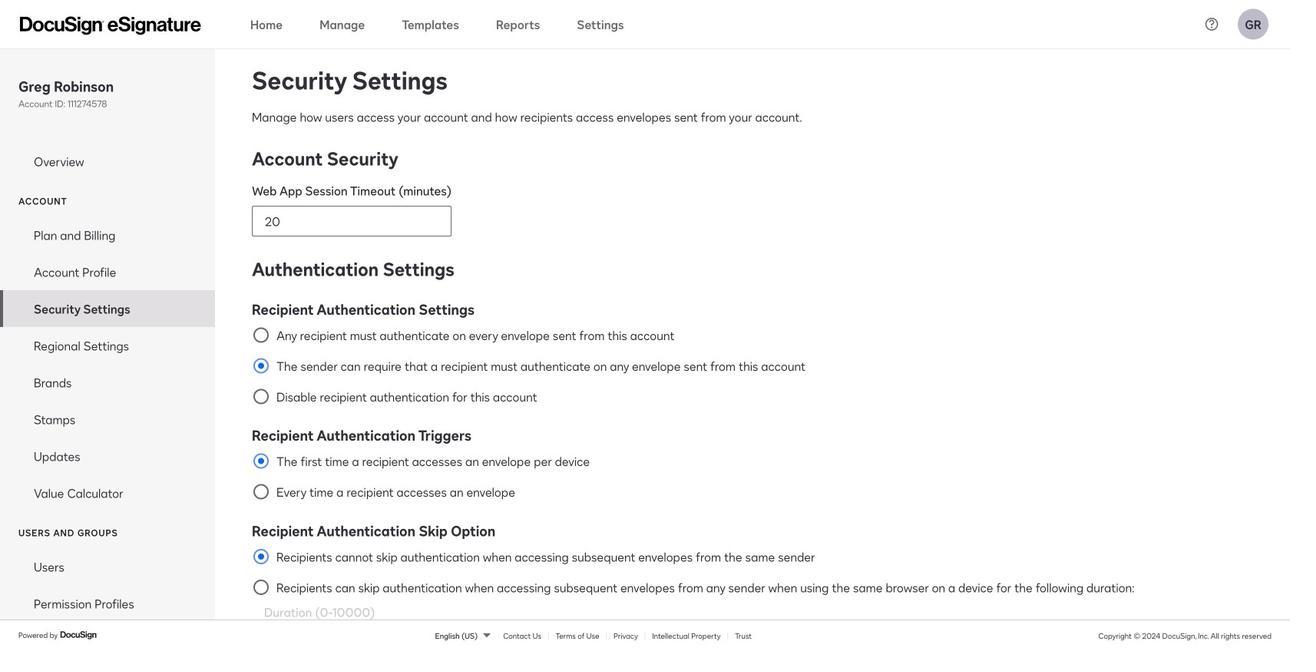 Task type: locate. For each thing, give the bounding box(es) containing it.
docusign admin image
[[20, 17, 201, 35]]

0 vertical spatial option group
[[252, 424, 1253, 507]]

option group
[[252, 424, 1253, 507], [252, 520, 1253, 651]]

None text field
[[253, 207, 451, 236]]

1 vertical spatial option group
[[252, 520, 1253, 651]]



Task type: describe. For each thing, give the bounding box(es) containing it.
1 option group from the top
[[252, 424, 1253, 507]]

account element
[[0, 217, 215, 512]]

2 option group from the top
[[252, 520, 1253, 651]]

docusign image
[[60, 629, 98, 642]]

users and groups element
[[0, 548, 215, 651]]



Task type: vqa. For each thing, say whether or not it's contained in the screenshot.
the Enter keyword text field
no



